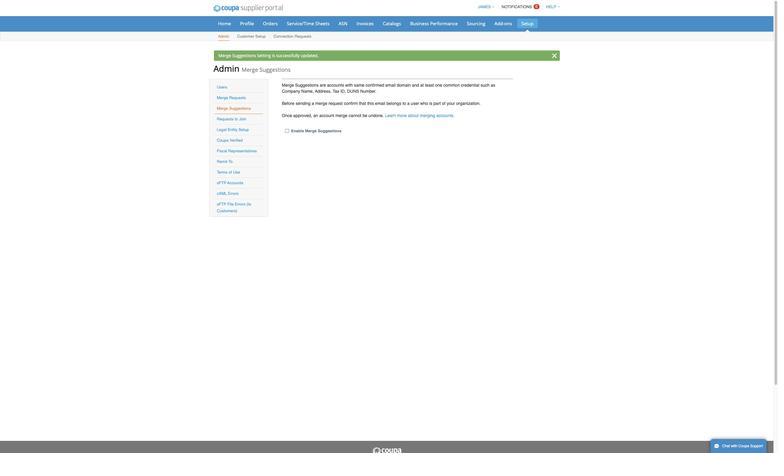 Task type: vqa. For each thing, say whether or not it's contained in the screenshot.
"us"
no



Task type: locate. For each thing, give the bounding box(es) containing it.
0 vertical spatial is
[[272, 53, 275, 58]]

requests down service/time
[[295, 34, 312, 39]]

0 horizontal spatial to
[[235, 117, 238, 121]]

sftp for sftp file errors (to customers)
[[217, 202, 226, 207]]

tax
[[333, 89, 340, 94]]

suggestions down merge suggestions setting is successfully updated.
[[260, 66, 291, 73]]

merge for merge suggestions
[[217, 106, 228, 111]]

suggestions up name,
[[295, 83, 319, 88]]

2 horizontal spatial setup
[[522, 20, 534, 26]]

a right sending
[[312, 101, 314, 106]]

notifications 0
[[502, 4, 538, 9]]

merge right enable
[[305, 129, 317, 133]]

setup
[[522, 20, 534, 26], [256, 34, 266, 39], [239, 127, 249, 132]]

james link
[[475, 5, 495, 9]]

1 sftp from the top
[[217, 181, 226, 185]]

updated.
[[301, 53, 319, 58]]

is left the "part"
[[430, 101, 433, 106]]

coupa verified link
[[217, 138, 243, 143]]

is
[[272, 53, 275, 58], [430, 101, 433, 106]]

use
[[233, 170, 240, 175]]

least
[[425, 83, 434, 88]]

1 horizontal spatial a
[[408, 101, 410, 106]]

verified
[[230, 138, 243, 143]]

setup right the customer
[[256, 34, 266, 39]]

errors down accounts
[[228, 191, 239, 196]]

errors
[[228, 191, 239, 196], [235, 202, 246, 207]]

of left 'use'
[[229, 170, 232, 175]]

0 horizontal spatial coupa supplier portal image
[[209, 1, 287, 16]]

is right setting
[[272, 53, 275, 58]]

about
[[408, 113, 419, 118]]

with inside chat with coupa support button
[[731, 444, 738, 448]]

coupa verified
[[217, 138, 243, 143]]

sftp accounts link
[[217, 181, 244, 185]]

admin up users link
[[214, 63, 240, 74]]

0 vertical spatial email
[[386, 83, 396, 88]]

sftp for sftp accounts
[[217, 181, 226, 185]]

2 sftp from the top
[[217, 202, 226, 207]]

suggestions for merge suggestions are accounts with same confirmed email domain and at least one common credential such as company name, address, tax id, duns number.
[[295, 83, 319, 88]]

home link
[[214, 19, 235, 28]]

requests up merge suggestions link in the left top of the page
[[229, 95, 246, 100]]

undone.
[[369, 113, 384, 118]]

merge suggestions link
[[217, 106, 251, 111]]

with up duns
[[346, 83, 353, 88]]

a left user
[[408, 101, 410, 106]]

0 horizontal spatial is
[[272, 53, 275, 58]]

organization.
[[457, 101, 481, 106]]

join
[[239, 117, 246, 121]]

errors inside sftp file errors (to customers)
[[235, 202, 246, 207]]

email right this
[[375, 101, 386, 106]]

catalogs link
[[379, 19, 405, 28]]

0 vertical spatial sftp
[[217, 181, 226, 185]]

sending
[[296, 101, 311, 106]]

of
[[442, 101, 446, 106], [229, 170, 232, 175]]

learn
[[385, 113, 396, 118]]

remit-to link
[[217, 159, 233, 164]]

sftp inside sftp file errors (to customers)
[[217, 202, 226, 207]]

1 vertical spatial requests
[[229, 95, 246, 100]]

invoices link
[[353, 19, 378, 28]]

suggestions
[[232, 53, 256, 58], [260, 66, 291, 73], [295, 83, 319, 88], [229, 106, 251, 111], [318, 129, 342, 133]]

1 vertical spatial is
[[430, 101, 433, 106]]

customers)
[[217, 209, 237, 213]]

duns
[[347, 89, 359, 94]]

and
[[412, 83, 419, 88]]

sftp file errors (to customers) link
[[217, 202, 251, 213]]

connection
[[274, 34, 294, 39]]

chat with coupa support button
[[711, 439, 767, 453]]

legal entity setup
[[217, 127, 249, 132]]

coupa
[[217, 138, 229, 143], [739, 444, 750, 448]]

merge inside merge suggestions are accounts with same confirmed email domain and at least one common credential such as company name, address, tax id, duns number.
[[282, 83, 294, 88]]

number.
[[361, 89, 377, 94]]

once
[[282, 113, 292, 118]]

with
[[346, 83, 353, 88], [731, 444, 738, 448]]

chat
[[723, 444, 730, 448]]

users
[[217, 85, 227, 89]]

1 horizontal spatial coupa supplier portal image
[[372, 447, 402, 453]]

merge down merge requests
[[217, 106, 228, 111]]

cxml
[[217, 191, 227, 196]]

merge
[[219, 53, 231, 58], [242, 66, 258, 73], [282, 83, 294, 88], [217, 95, 228, 100], [217, 106, 228, 111], [305, 129, 317, 133]]

learn more about merging accounts. link
[[385, 113, 455, 118]]

of right the "part"
[[442, 101, 446, 106]]

errors left (to
[[235, 202, 246, 207]]

business performance link
[[406, 19, 462, 28]]

1 horizontal spatial to
[[403, 101, 406, 106]]

navigation containing notifications 0
[[475, 1, 560, 13]]

coupa up fiscal
[[217, 138, 229, 143]]

user
[[411, 101, 419, 106]]

1 vertical spatial to
[[235, 117, 238, 121]]

merge down admin link
[[219, 53, 231, 58]]

0 vertical spatial requests
[[295, 34, 312, 39]]

connection requests
[[274, 34, 312, 39]]

confirm
[[344, 101, 358, 106]]

setup down notifications 0
[[522, 20, 534, 26]]

0 horizontal spatial a
[[312, 101, 314, 106]]

merge down request
[[336, 113, 348, 118]]

email left the domain
[[386, 83, 396, 88]]

1 horizontal spatial email
[[386, 83, 396, 88]]

1 vertical spatial setup
[[256, 34, 266, 39]]

merge down setting
[[242, 66, 258, 73]]

0 vertical spatial coupa supplier portal image
[[209, 1, 287, 16]]

requests for merge requests
[[229, 95, 246, 100]]

sftp
[[217, 181, 226, 185], [217, 202, 226, 207]]

1 horizontal spatial merge
[[336, 113, 348, 118]]

as
[[491, 83, 496, 88]]

merge up company
[[282, 83, 294, 88]]

customer setup
[[237, 34, 266, 39]]

setup down join
[[239, 127, 249, 132]]

accounts.
[[437, 113, 455, 118]]

0 vertical spatial of
[[442, 101, 446, 106]]

sftp up cxml
[[217, 181, 226, 185]]

coupa left the support
[[739, 444, 750, 448]]

2 a from the left
[[408, 101, 410, 106]]

account
[[319, 113, 334, 118]]

0 vertical spatial admin
[[218, 34, 229, 39]]

invoices
[[357, 20, 374, 26]]

0 vertical spatial coupa
[[217, 138, 229, 143]]

sftp up customers)
[[217, 202, 226, 207]]

remit-to
[[217, 159, 233, 164]]

with right chat
[[731, 444, 738, 448]]

suggestions up admin merge suggestions
[[232, 53, 256, 58]]

fiscal
[[217, 149, 227, 153]]

0 horizontal spatial coupa
[[217, 138, 229, 143]]

1 vertical spatial coupa supplier portal image
[[372, 447, 402, 453]]

1 vertical spatial errors
[[235, 202, 246, 207]]

with inside merge suggestions are accounts with same confirmed email domain and at least one common credential such as company name, address, tax id, duns number.
[[346, 83, 353, 88]]

1 vertical spatial admin
[[214, 63, 240, 74]]

entity
[[228, 127, 238, 132]]

merge down 'users'
[[217, 95, 228, 100]]

1 vertical spatial sftp
[[217, 202, 226, 207]]

1 vertical spatial coupa
[[739, 444, 750, 448]]

to
[[403, 101, 406, 106], [235, 117, 238, 121]]

navigation
[[475, 1, 560, 13]]

0 vertical spatial errors
[[228, 191, 239, 196]]

admin
[[218, 34, 229, 39], [214, 63, 240, 74]]

merge down the address,
[[315, 101, 328, 106]]

merge requests
[[217, 95, 246, 100]]

1 vertical spatial with
[[731, 444, 738, 448]]

1 horizontal spatial with
[[731, 444, 738, 448]]

1 horizontal spatial of
[[442, 101, 446, 106]]

suggestions for merge suggestions
[[229, 106, 251, 111]]

0 horizontal spatial with
[[346, 83, 353, 88]]

admin down home
[[218, 34, 229, 39]]

requests
[[295, 34, 312, 39], [229, 95, 246, 100], [217, 117, 234, 121]]

to right belongs
[[403, 101, 406, 106]]

request
[[329, 101, 343, 106]]

0 vertical spatial setup
[[522, 20, 534, 26]]

before sending a merge request confirm that this email belongs to a user who is part of your organization.
[[282, 101, 481, 106]]

sourcing link
[[463, 19, 490, 28]]

1 horizontal spatial setup
[[256, 34, 266, 39]]

email
[[386, 83, 396, 88], [375, 101, 386, 106]]

address,
[[315, 89, 332, 94]]

suggestions up join
[[229, 106, 251, 111]]

2 vertical spatial setup
[[239, 127, 249, 132]]

help
[[546, 5, 557, 9]]

1 vertical spatial of
[[229, 170, 232, 175]]

coupa supplier portal image
[[209, 1, 287, 16], [372, 447, 402, 453]]

1 vertical spatial email
[[375, 101, 386, 106]]

None checkbox
[[285, 129, 289, 133]]

0 horizontal spatial email
[[375, 101, 386, 106]]

suggestions inside merge suggestions are accounts with same confirmed email domain and at least one common credential such as company name, address, tax id, duns number.
[[295, 83, 319, 88]]

0 vertical spatial merge
[[315, 101, 328, 106]]

merge for merge suggestions setting is successfully updated.
[[219, 53, 231, 58]]

1 horizontal spatial coupa
[[739, 444, 750, 448]]

0 vertical spatial with
[[346, 83, 353, 88]]

to left join
[[235, 117, 238, 121]]

requests up legal
[[217, 117, 234, 121]]

approved,
[[293, 113, 312, 118]]



Task type: describe. For each thing, give the bounding box(es) containing it.
notifications
[[502, 5, 532, 9]]

service/time sheets
[[287, 20, 330, 26]]

confirmed
[[366, 83, 385, 88]]

users link
[[217, 85, 227, 89]]

merge requests link
[[217, 95, 246, 100]]

orders
[[263, 20, 278, 26]]

admin merge suggestions
[[214, 63, 291, 74]]

customer
[[237, 34, 254, 39]]

1 horizontal spatial is
[[430, 101, 433, 106]]

cannot
[[349, 113, 362, 118]]

2 vertical spatial requests
[[217, 117, 234, 121]]

terms of use link
[[217, 170, 240, 175]]

0 horizontal spatial setup
[[239, 127, 249, 132]]

setup link
[[518, 19, 538, 28]]

once approved, an account merge cannot be undone. learn more about merging accounts.
[[282, 113, 455, 118]]

an
[[314, 113, 318, 118]]

business
[[410, 20, 429, 26]]

name,
[[301, 89, 314, 94]]

who
[[421, 101, 428, 106]]

add-ons link
[[491, 19, 516, 28]]

asn
[[339, 20, 348, 26]]

sftp file errors (to customers)
[[217, 202, 251, 213]]

such
[[481, 83, 490, 88]]

home
[[218, 20, 231, 26]]

domain
[[397, 83, 411, 88]]

terms
[[217, 170, 228, 175]]

customer setup link
[[237, 33, 266, 41]]

(to
[[247, 202, 251, 207]]

legal
[[217, 127, 227, 132]]

cxml errors link
[[217, 191, 239, 196]]

coupa inside button
[[739, 444, 750, 448]]

0 horizontal spatial merge
[[315, 101, 328, 106]]

credential
[[461, 83, 480, 88]]

merge suggestions setting is successfully updated.
[[219, 53, 319, 58]]

admin link
[[218, 33, 230, 41]]

file
[[227, 202, 234, 207]]

merge suggestions are accounts with same confirmed email domain and at least one common credential such as company name, address, tax id, duns number.
[[282, 83, 496, 94]]

fiscal representatives link
[[217, 149, 257, 153]]

are
[[320, 83, 326, 88]]

company
[[282, 89, 300, 94]]

orders link
[[259, 19, 282, 28]]

be
[[363, 113, 368, 118]]

that
[[359, 101, 366, 106]]

email inside merge suggestions are accounts with same confirmed email domain and at least one common credential such as company name, address, tax id, duns number.
[[386, 83, 396, 88]]

merge inside admin merge suggestions
[[242, 66, 258, 73]]

fiscal representatives
[[217, 149, 257, 153]]

business performance
[[410, 20, 458, 26]]

support
[[751, 444, 763, 448]]

profile link
[[236, 19, 258, 28]]

representatives
[[228, 149, 257, 153]]

same
[[354, 83, 365, 88]]

to
[[229, 159, 233, 164]]

requests to join
[[217, 117, 246, 121]]

0 vertical spatial to
[[403, 101, 406, 106]]

merge for merge requests
[[217, 95, 228, 100]]

admin for admin merge suggestions
[[214, 63, 240, 74]]

connection requests link
[[273, 33, 312, 41]]

one
[[435, 83, 443, 88]]

1 a from the left
[[312, 101, 314, 106]]

service/time
[[287, 20, 314, 26]]

belongs
[[387, 101, 402, 106]]

enable merge suggestions
[[291, 129, 342, 133]]

add-ons
[[495, 20, 513, 26]]

this
[[368, 101, 374, 106]]

performance
[[430, 20, 458, 26]]

accounts
[[227, 181, 244, 185]]

cxml errors
[[217, 191, 239, 196]]

0
[[536, 4, 538, 9]]

sftp accounts
[[217, 181, 244, 185]]

id,
[[341, 89, 346, 94]]

1 vertical spatial merge
[[336, 113, 348, 118]]

admin for admin
[[218, 34, 229, 39]]

your
[[447, 101, 455, 106]]

merge for merge suggestions are accounts with same confirmed email domain and at least one common credential such as company name, address, tax id, duns number.
[[282, 83, 294, 88]]

successfully
[[276, 53, 300, 58]]

part
[[434, 101, 441, 106]]

legal entity setup link
[[217, 127, 249, 132]]

merging
[[420, 113, 435, 118]]

remit-
[[217, 159, 229, 164]]

requests to join link
[[217, 117, 246, 121]]

suggestions for merge suggestions setting is successfully updated.
[[232, 53, 256, 58]]

chat with coupa support
[[723, 444, 763, 448]]

0 horizontal spatial of
[[229, 170, 232, 175]]

merge suggestions
[[217, 106, 251, 111]]

suggestions inside admin merge suggestions
[[260, 66, 291, 73]]

sheets
[[316, 20, 330, 26]]

add-
[[495, 20, 505, 26]]

common
[[444, 83, 460, 88]]

service/time sheets link
[[283, 19, 334, 28]]

suggestions down 'account'
[[318, 129, 342, 133]]

requests for connection requests
[[295, 34, 312, 39]]



